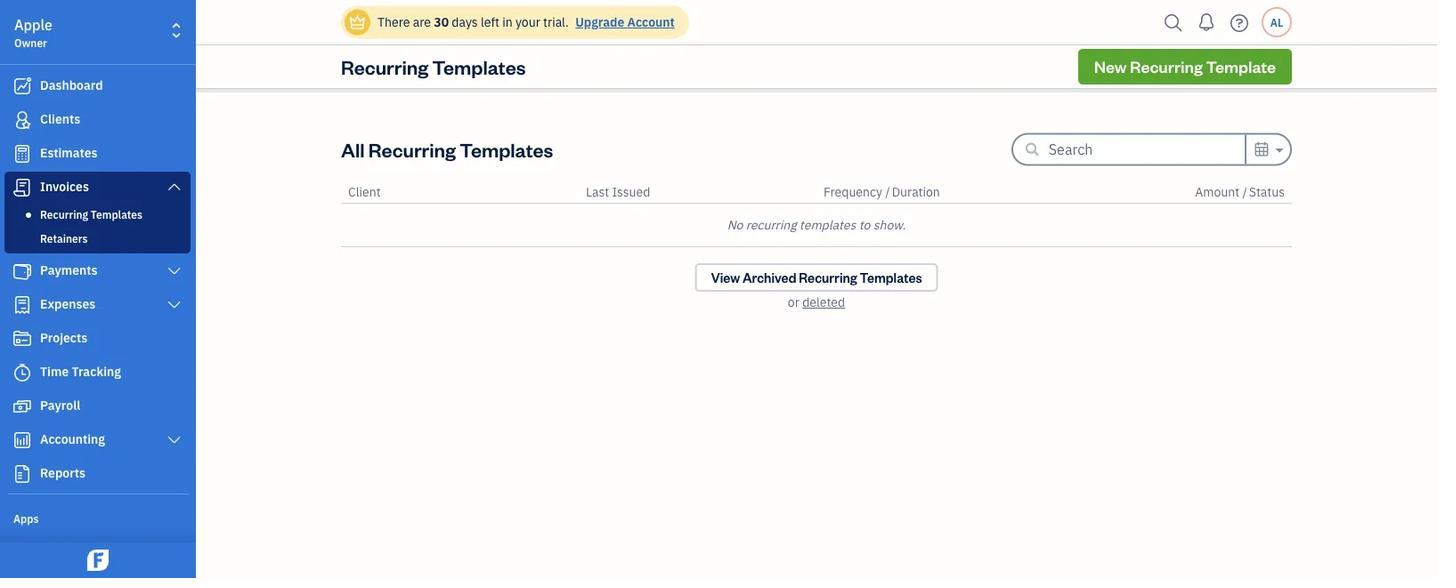 Task type: describe. For each thing, give the bounding box(es) containing it.
reports link
[[4, 459, 191, 491]]

time
[[40, 364, 69, 380]]

templates inside view archived recurring templates or deleted
[[860, 269, 922, 286]]

expenses link
[[4, 289, 191, 322]]

estimates link
[[4, 138, 191, 170]]

upgrade
[[575, 14, 625, 30]]

recurring inside view archived recurring templates or deleted
[[799, 269, 857, 286]]

to
[[859, 217, 870, 233]]

recurring
[[746, 217, 797, 233]]

frequency link
[[824, 184, 886, 200]]

recurring templates inside main element
[[40, 208, 142, 222]]

amount
[[1195, 184, 1240, 200]]

invoices
[[40, 179, 89, 195]]

clients link
[[4, 104, 191, 136]]

apps
[[13, 512, 39, 526]]

invoice image
[[12, 179, 33, 197]]

duration
[[892, 184, 940, 200]]

main element
[[0, 0, 240, 579]]

left
[[481, 14, 500, 30]]

frequency
[[824, 184, 883, 200]]

client link
[[348, 184, 381, 200]]

template
[[1206, 56, 1276, 77]]

issued
[[612, 184, 650, 200]]

time tracking link
[[4, 357, 191, 389]]

1 horizontal spatial recurring templates
[[341, 54, 526, 79]]

last
[[586, 184, 609, 200]]

chevron large down image for invoices
[[166, 180, 183, 194]]

apple owner
[[14, 16, 53, 50]]

status link
[[1249, 184, 1285, 200]]

last issued link
[[586, 184, 650, 200]]

chevron large down image for expenses
[[166, 298, 183, 313]]

retainers
[[40, 232, 88, 246]]

view archived recurring templates or deleted
[[711, 269, 922, 311]]

templates
[[800, 217, 856, 233]]

clients
[[40, 111, 80, 127]]

recurring down search image
[[1130, 56, 1203, 77]]

all recurring templates
[[341, 137, 553, 162]]

chart image
[[12, 432, 33, 450]]

search image
[[1160, 9, 1188, 36]]

in
[[502, 14, 513, 30]]

chevron large down image for payments
[[166, 265, 183, 279]]

recurring down 'there' on the left of the page
[[341, 54, 428, 79]]

trial.
[[543, 14, 569, 30]]

recurring inside main element
[[40, 208, 88, 222]]

account
[[627, 14, 675, 30]]

payments
[[40, 262, 98, 279]]

days
[[452, 14, 478, 30]]

calendar image
[[1254, 138, 1270, 160]]

client
[[348, 184, 381, 200]]

time tracking
[[40, 364, 121, 380]]

reports
[[40, 465, 85, 482]]

estimate image
[[12, 145, 33, 163]]

go to help image
[[1225, 9, 1254, 36]]

dashboard image
[[12, 77, 33, 95]]

frequency / duration
[[824, 184, 940, 200]]



Task type: locate. For each thing, give the bounding box(es) containing it.
chevron large down image up projects link
[[166, 298, 183, 313]]

1 vertical spatial chevron large down image
[[166, 434, 183, 448]]

no recurring templates to show.
[[727, 217, 906, 233]]

2 / from the left
[[1243, 184, 1248, 200]]

client image
[[12, 111, 33, 129]]

0 vertical spatial recurring templates
[[341, 54, 526, 79]]

1 / from the left
[[886, 184, 890, 200]]

recurring templates
[[341, 54, 526, 79], [40, 208, 142, 222]]

invoices link
[[4, 172, 191, 204]]

view
[[711, 269, 740, 286]]

apps link
[[4, 505, 191, 532]]

dashboard link
[[4, 70, 191, 102]]

chevron large down image for accounting
[[166, 434, 183, 448]]

/ for status
[[1243, 184, 1248, 200]]

al button
[[1262, 7, 1292, 37]]

expense image
[[12, 297, 33, 314]]

new recurring template
[[1094, 56, 1276, 77]]

recurring templates link
[[8, 204, 187, 225]]

accounting
[[40, 431, 105, 448]]

last issued
[[586, 184, 650, 200]]

your
[[516, 14, 540, 30]]

0 vertical spatial chevron large down image
[[166, 265, 183, 279]]

projects link
[[4, 323, 191, 355]]

new recurring template link
[[1078, 49, 1292, 85]]

no
[[727, 217, 743, 233]]

/ for duration
[[886, 184, 890, 200]]

deleted
[[803, 294, 845, 311]]

there are 30 days left in your trial. upgrade account
[[378, 14, 675, 30]]

retainers link
[[8, 228, 187, 249]]

/ left status link
[[1243, 184, 1248, 200]]

/ left duration
[[886, 184, 890, 200]]

expenses
[[40, 296, 96, 313]]

estimates
[[40, 145, 98, 161]]

/
[[886, 184, 890, 200], [1243, 184, 1248, 200]]

notifications image
[[1193, 4, 1221, 40]]

show.
[[873, 217, 906, 233]]

all
[[341, 137, 365, 162]]

chevron large down image inside expenses link
[[166, 298, 183, 313]]

or
[[788, 294, 800, 311]]

new
[[1094, 56, 1127, 77]]

upgrade account link
[[572, 14, 675, 30]]

chevron large down image inside the invoices link
[[166, 180, 183, 194]]

dashboard
[[40, 77, 103, 94]]

status
[[1249, 184, 1285, 200]]

chevron large down image down retainers link at the left of page
[[166, 265, 183, 279]]

payroll
[[40, 398, 80, 414]]

amount / status
[[1195, 184, 1285, 200]]

recurring up deleted link
[[799, 269, 857, 286]]

are
[[413, 14, 431, 30]]

0 horizontal spatial /
[[886, 184, 890, 200]]

templates
[[432, 54, 526, 79], [460, 137, 553, 162], [91, 208, 142, 222], [860, 269, 922, 286]]

1 chevron large down image from the top
[[166, 265, 183, 279]]

chevron large down image up recurring templates link
[[166, 180, 183, 194]]

30
[[434, 14, 449, 30]]

al
[[1271, 15, 1283, 29]]

crown image
[[348, 13, 367, 32]]

deleted link
[[803, 294, 845, 311]]

view archived recurring templates link
[[695, 264, 938, 292]]

recurring up retainers
[[40, 208, 88, 222]]

chevron large down image inside accounting link
[[166, 434, 183, 448]]

Search text field
[[1049, 135, 1245, 163]]

apple
[[14, 16, 53, 34]]

recurring right all
[[369, 137, 456, 162]]

there
[[378, 14, 410, 30]]

2 chevron large down image from the top
[[166, 298, 183, 313]]

team members image
[[13, 540, 191, 554]]

1 vertical spatial recurring templates
[[40, 208, 142, 222]]

tracking
[[72, 364, 121, 380]]

accounting link
[[4, 425, 191, 457]]

chevron large down image
[[166, 265, 183, 279], [166, 434, 183, 448]]

owner
[[14, 36, 47, 50]]

templates inside main element
[[91, 208, 142, 222]]

2 chevron large down image from the top
[[166, 434, 183, 448]]

chevron large down image down payroll link
[[166, 434, 183, 448]]

report image
[[12, 466, 33, 484]]

projects
[[40, 330, 87, 346]]

1 chevron large down image from the top
[[166, 180, 183, 194]]

freshbooks image
[[84, 550, 112, 572]]

0 vertical spatial chevron large down image
[[166, 180, 183, 194]]

payments link
[[4, 256, 191, 288]]

amount link
[[1195, 184, 1243, 200]]

archived
[[743, 269, 797, 286]]

1 horizontal spatial /
[[1243, 184, 1248, 200]]

chevron large down image
[[166, 180, 183, 194], [166, 298, 183, 313]]

recurring
[[341, 54, 428, 79], [1130, 56, 1203, 77], [369, 137, 456, 162], [40, 208, 88, 222], [799, 269, 857, 286]]

project image
[[12, 330, 33, 348]]

recurring templates down 30
[[341, 54, 526, 79]]

caretdown image
[[1274, 139, 1283, 161]]

payment image
[[12, 263, 33, 281]]

money image
[[12, 398, 33, 416]]

timer image
[[12, 364, 33, 382]]

duration link
[[892, 184, 940, 200]]

0 horizontal spatial recurring templates
[[40, 208, 142, 222]]

1 vertical spatial chevron large down image
[[166, 298, 183, 313]]

payroll link
[[4, 391, 191, 423]]

recurring templates up retainers link at the left of page
[[40, 208, 142, 222]]



Task type: vqa. For each thing, say whether or not it's contained in the screenshot.
City text field
no



